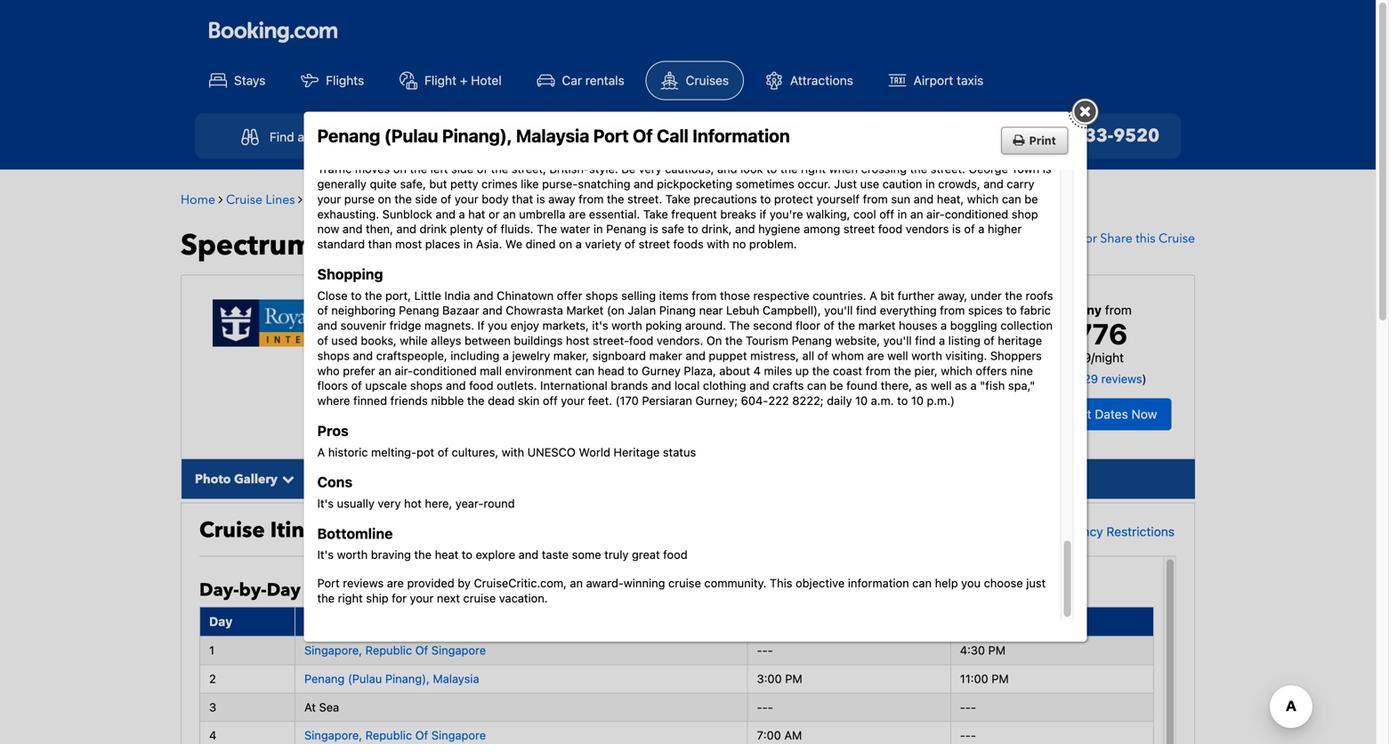 Task type: vqa. For each thing, say whether or not it's contained in the screenshot.
the Singapore, Republic Of Singapore related to 1
yes



Task type: describe. For each thing, give the bounding box(es) containing it.
2 horizontal spatial (pulau
[[577, 373, 614, 388]]

from down snatching
[[579, 192, 604, 206]]

4 inside shopping close to the port, little india and chinatown offer shops selling items from those respective countries. a bit further away, under the roofs of neighboring penang bazaar and chowrasta market (on jalan pinang near lebuh campbell), you'll find everything from spices to fabric and souvenir fridge magnets. if you enjoy markets, it's worth poking around. the second floor of the market houses a boggling collection of used books, while alleys between buildings host street-food vendors. on the tourism penang website, you'll find a listing of heritage shops and craftspeople, including a jewelry maker, signboard maker and puppet mistress, all of whom are well worth visiting. shoppers who prefer an air-conditioned mall environment can head to gurney plaza, about 4 miles up the coast from the pier, which offers nine floors of upscale shops and food outlets. international brands and local clothing and crafts can be found there, as well as a "fish spa," where finned friends nibble the dead skin off your feet. (170 persiaran gurney; 604-222 8222; daily 10 a.m. to 10 p.m.)
[[754, 364, 761, 377]]

singapore for 1
[[432, 644, 486, 657]]

call inside spectrum of the seas main content
[[356, 614, 380, 629]]

the left roofs
[[1006, 289, 1023, 302]]

it's for bottomline
[[317, 548, 334, 562]]

800-233-9520
[[1034, 124, 1160, 148]]

cruise inside the travel menu 'navigation'
[[308, 130, 343, 144]]

(pulau for penang (pulau pinang), malaysia port of call information
[[384, 125, 439, 146]]

11:00
[[961, 672, 989, 686]]

from down buildings
[[517, 354, 543, 369]]

of right floor
[[824, 319, 835, 332]]

and up if
[[483, 304, 503, 317]]

cruises
[[686, 73, 729, 88]]

right inside traffic moves on the left side of the street, british-style. be very cautious, and look to the right when crossing the street. george town is generally quite safe, but petty crimes like purse-snatching and pickpocketing sometimes occur. just use caution in crowds, and carry your purse on the side of your body that is away from the street. take precautions to protect yourself from sun and heat, which can be exhausting. sunblock and a hat or an umbrella are essential. take frequent breaks if you're walking, cool off in an air-conditioned shop now and then, and drink plenty of fluids. the water in penang is safe to drink, and hygiene among street food vendors is of a higher standard than most places in asia. we dined on a variety of street foods with no problem.
[[801, 162, 826, 175]]

can up 8222;
[[808, 379, 827, 392]]

sunblock
[[383, 207, 433, 221]]

spectrum down but
[[410, 191, 465, 208]]

1 horizontal spatial cruise
[[463, 592, 496, 605]]

truly
[[605, 548, 629, 562]]

angle right image
[[298, 193, 303, 206]]

0 horizontal spatial you'll
[[825, 304, 853, 317]]

maker
[[650, 349, 683, 362]]

airport taxis link
[[875, 62, 998, 99]]

essential.
[[589, 207, 640, 221]]

1 vertical spatial spectrum of the seas
[[181, 226, 472, 265]]

food inside traffic moves on the left side of the street, british-style. be very cautious, and look to the right when crossing the street. george town is generally quite safe, but petty crimes like purse-snatching and pickpocketing sometimes occur. just use caution in crowds, and carry your purse on the side of your body that is away from the street. take precautions to protect yourself from sun and heat, which can be exhausting. sunblock and a hat or an umbrella are essential. take frequent breaks if you're walking, cool off in an air-conditioned shop now and then, and drink plenty of fluids. the water in penang is safe to drink, and hygiene among street food vendors is of a higher standard than most places in asia. we dined on a variety of street foods with no problem.
[[879, 222, 903, 236]]

2 horizontal spatial worth
[[912, 349, 943, 362]]

away,
[[938, 289, 968, 302]]

be
[[622, 162, 636, 175]]

3 for 3
[[209, 701, 216, 714]]

pinang), for penang (pulau pinang), malaysia port of call information
[[442, 125, 512, 146]]

0 horizontal spatial shops
[[317, 349, 350, 362]]

1 as from the left
[[916, 379, 928, 392]]

seas down be
[[636, 191, 662, 208]]

dates
[[1096, 407, 1129, 421]]

and right sun
[[914, 192, 934, 206]]

of left search
[[965, 222, 976, 236]]

night
[[451, 294, 500, 319]]

near
[[700, 304, 723, 317]]

conditioned inside traffic moves on the left side of the street, british-style. be very cautious, and look to the right when crossing the street. george town is generally quite safe, but petty crimes like purse-snatching and pickpocketing sometimes occur. just use caution in crowds, and carry your purse on the side of your body that is away from the street. take precautions to protect yourself from sun and heat, which can be exhausting. sunblock and a hat or an umbrella are essential. take frequent breaks if you're walking, cool off in an air-conditioned shop now and then, and drink plenty of fluids. the water in penang is safe to drink, and hygiene among street food vendors is of a higher standard than most places in asia. we dined on a variety of street foods with no problem.
[[945, 207, 1009, 221]]

itinerary inside dropdown button
[[323, 471, 374, 488]]

be inside shopping close to the port, little india and chinatown offer shops selling items from those respective countries. a bit further away, under the roofs of neighboring penang bazaar and chowrasta market (on jalan pinang near lebuh campbell), you'll find everything from spices to fabric and souvenir fridge magnets. if you enjoy markets, it's worth poking around. the second floor of the market houses a boggling collection of used books, while alleys between buildings host street-food vendors. on the tourism penang website, you'll find a listing of heritage shops and craftspeople, including a jewelry maker, signboard maker and puppet mistress, all of whom are well worth visiting. shoppers who prefer an air-conditioned mall environment can head to gurney plaza, about 4 miles up the coast from the pier, which offers nine floors of upscale shops and food outlets. international brands and local clothing and crafts can be found there, as well as a "fish spa," where finned friends nibble the dead skin off your feet. (170 persiaran gurney; 604-222 8222; daily 10 a.m. to 10 p.m.)
[[830, 379, 844, 392]]

and up "used"
[[317, 319, 337, 332]]

and right map marker icon
[[446, 379, 466, 392]]

(
[[1080, 372, 1085, 386]]

of down penang (pulau pinang), malaysia link
[[416, 729, 428, 742]]

quite
[[370, 177, 397, 191]]

and down gurney
[[652, 379, 672, 392]]

car
[[562, 73, 582, 88]]

can inside traffic moves on the left side of the street, british-style. be very cautious, and look to the right when crossing the street. george town is generally quite safe, but petty crimes like purse-snatching and pickpocketing sometimes occur. just use caution in crowds, and carry your purse on the side of your body that is away from the street. take precautions to protect yourself from sun and heat, which can be exhausting. sunblock and a hat or an umbrella are essential. take frequent breaks if you're walking, cool off in an air-conditioned shop now and then, and drink plenty of fluids. the water in penang is safe to drink, and hygiene among street food vendors is of a higher standard than most places in asia. we dined on a variety of street foods with no problem.
[[1002, 192, 1022, 206]]

which inside traffic moves on the left side of the street, british-style. be very cautious, and look to the right when crossing the street. george town is generally quite safe, but petty crimes like purse-snatching and pickpocketing sometimes occur. just use caution in crowds, and carry your purse on the side of your body that is away from the street. take precautions to protect yourself from sun and heat, which can be exhausting. sunblock and a hat or an umbrella are essential. take frequent breaks if you're walking, cool off in an air-conditioned shop now and then, and drink plenty of fluids. the water in penang is safe to drink, and hygiene among street food vendors is of a higher standard than most places in asia. we dined on a variety of street foods with no problem.
[[968, 192, 999, 206]]

1 horizontal spatial street
[[844, 222, 875, 236]]

2 horizontal spatial pinang),
[[617, 373, 665, 388]]

republic for 4
[[366, 729, 412, 742]]

your down the petty at left
[[455, 192, 479, 206]]

from inside balcony from $776 $259 / night
[[1106, 303, 1132, 317]]

an inside shopping close to the port, little india and chinatown offer shops selling items from those respective countries. a bit further away, under the roofs of neighboring penang bazaar and chowrasta market (on jalan pinang near lebuh campbell), you'll find everything from spices to fabric and souvenir fridge magnets. if you enjoy markets, it's worth poking around. the second floor of the market houses a boggling collection of used books, while alleys between buildings host street-food vendors. on the tourism penang website, you'll find a listing of heritage shops and craftspeople, including a jewelry maker, signboard maker and puppet mistress, all of whom are well worth visiting. shoppers who prefer an air-conditioned mall environment can head to gurney plaza, about 4 miles up the coast from the pier, which offers nine floors of upscale shops and food outlets. international brands and local clothing and crafts can be found there, as well as a "fish spa," where finned friends nibble the dead skin off your feet. (170 persiaran gurney; 604-222 8222; daily 10 a.m. to 10 p.m.)
[[379, 364, 392, 377]]

1 vertical spatial malaysia
[[668, 373, 718, 388]]

0 vertical spatial street.
[[931, 162, 966, 175]]

hat
[[469, 207, 486, 221]]

penang up skin
[[531, 373, 574, 388]]

and up the prefer at the left of the page
[[353, 349, 373, 362]]

problem.
[[750, 237, 797, 251]]

0 vertical spatial singapore,
[[547, 354, 608, 369]]

1 vertical spatial take
[[644, 207, 668, 221]]

and inside bottomline it's worth braving the heat to explore and taste some truly great food
[[519, 548, 539, 562]]

we
[[506, 237, 523, 251]]

alleys
[[431, 334, 462, 347]]

whom
[[832, 349, 864, 362]]

purse
[[344, 192, 375, 206]]

to up sometimes
[[767, 162, 778, 175]]

and inside spectrum of the seas main content
[[1018, 524, 1039, 539]]

spectrum inside 3 night penang spectrum of the seas
[[435, 320, 497, 340]]

hygiene
[[759, 222, 801, 236]]

chinatown
[[497, 289, 554, 302]]

shopping close to the port, little india and chinatown offer shops selling items from those respective countries. a bit further away, under the roofs of neighboring penang bazaar and chowrasta market (on jalan pinang near lebuh campbell), you'll find everything from spices to fabric and souvenir fridge magnets. if you enjoy markets, it's worth poking around. the second floor of the market houses a boggling collection of used books, while alleys between buildings host street-food vendors. on the tourism penang website, you'll find a listing of heritage shops and craftspeople, including a jewelry maker, signboard maker and puppet mistress, all of whom are well worth visiting. shoppers who prefer an air-conditioned mall environment can head to gurney plaza, about 4 miles up the coast from the pier, which offers nine floors of upscale shops and food outlets. international brands and local clothing and crafts can be found there, as well as a "fish spa," where finned friends nibble the dead skin off your feet. (170 persiaran gurney; 604-222 8222; daily 10 a.m. to 10 p.m.)
[[317, 266, 1054, 407]]

itinerary button
[[309, 459, 405, 499]]

port,
[[386, 289, 411, 302]]

stays
[[234, 73, 266, 88]]

taxis
[[957, 73, 984, 88]]

heritage
[[998, 334, 1043, 347]]

the left 'dead'
[[467, 394, 485, 407]]

and down be
[[634, 177, 654, 191]]

print link
[[1002, 127, 1069, 154]]

and down exhausting.
[[343, 222, 363, 236]]

food up signboard
[[629, 334, 654, 347]]

reviews inside port reviews are provided by cruisecritic.com, an award-winning cruise community. this objective information can help you choose just the right ship for your next cruise vacation.
[[343, 577, 384, 590]]

0 vertical spatial spectrum of the seas
[[410, 191, 531, 208]]

the inside port reviews are provided by cruisecritic.com, an award-winning cruise community. this objective information can help you choose just the right ship for your next cruise vacation.
[[317, 592, 335, 605]]

your inside shopping close to the port, little india and chinatown offer shops selling items from those respective countries. a bit further away, under the roofs of neighboring penang bazaar and chowrasta market (on jalan pinang near lebuh campbell), you'll find everything from spices to fabric and souvenir fridge magnets. if you enjoy markets, it's worth poking around. the second floor of the market houses a boggling collection of used books, while alleys between buildings host street-food vendors. on the tourism penang website, you'll find a listing of heritage shops and craftspeople, including a jewelry maker, signboard maker and puppet mistress, all of whom are well worth visiting. shoppers who prefer an air-conditioned mall environment can head to gurney plaza, about 4 miles up the coast from the pier, which offers nine floors of upscale shops and food outlets. international brands and local clothing and crafts can be found there, as well as a "fish spa," where finned friends nibble the dead skin off your feet. (170 persiaran gurney; 604-222 8222; daily 10 a.m. to 10 p.m.)
[[561, 394, 585, 407]]

a left '"fish'
[[971, 379, 977, 392]]

the inside shopping close to the port, little india and chinatown offer shops selling items from those respective countries. a bit further away, under the roofs of neighboring penang bazaar and chowrasta market (on jalan pinang near lebuh campbell), you'll find everything from spices to fabric and souvenir fridge magnets. if you enjoy markets, it's worth poking around. the second floor of the market houses a boggling collection of used books, while alleys between buildings host street-food vendors. on the tourism penang website, you'll find a listing of heritage shops and craftspeople, including a jewelry maker, signboard maker and puppet mistress, all of whom are well worth visiting. shoppers who prefer an air-conditioned mall environment can head to gurney plaza, about 4 miles up the coast from the pier, which offers nine floors of upscale shops and food outlets. international brands and local clothing and crafts can be found there, as well as a "fish spa," where finned friends nibble the dead skin off your feet. (170 persiaran gurney; 604-222 8222; daily 10 a.m. to 10 p.m.)
[[730, 319, 750, 332]]

the right the up
[[813, 364, 830, 377]]

penang up traffic
[[317, 125, 381, 146]]

singapore, for 4
[[305, 729, 362, 742]]

plaza,
[[684, 364, 717, 377]]

of down snatching
[[600, 191, 611, 208]]

of inside dialog
[[633, 125, 653, 146]]

deals
[[505, 130, 536, 144]]

under
[[971, 289, 1002, 302]]

cruise for cruise itinerary
[[199, 516, 265, 545]]

conditioned inside shopping close to the port, little india and chinatown offer shops selling items from those respective countries. a bit further away, under the roofs of neighboring penang bazaar and chowrasta market (on jalan pinang near lebuh campbell), you'll find everything from spices to fabric and souvenir fridge magnets. if you enjoy markets, it's worth poking around. the second floor of the market houses a boggling collection of used books, while alleys between buildings host street-food vendors. on the tourism penang website, you'll find a listing of heritage shops and craftspeople, including a jewelry maker, signboard maker and puppet mistress, all of whom are well worth visiting. shoppers who prefer an air-conditioned mall environment can head to gurney plaza, about 4 miles up the coast from the pier, which offers nine floors of upscale shops and food outlets. international brands and local clothing and crafts can be found there, as well as a "fish spa," where finned friends nibble the dead skin off your feet. (170 persiaran gurney; 604-222 8222; daily 10 a.m. to 10 p.m.)
[[413, 364, 477, 377]]

spectrum down purse- in the top of the page
[[542, 191, 597, 208]]

of down the prefer at the left of the page
[[351, 379, 362, 392]]

fabric
[[1021, 304, 1052, 317]]

houses
[[899, 319, 938, 332]]

royal caribbean image
[[213, 300, 404, 347]]

4 inside spectrum of the seas main content
[[209, 729, 217, 742]]

1 vertical spatial side
[[415, 192, 438, 206]]

of down roundtrip:
[[484, 373, 497, 388]]

angle right image for spectrum of the seas
[[534, 193, 538, 206]]

plenty
[[450, 222, 484, 236]]

fluids.
[[501, 222, 534, 236]]

and down george on the top of the page
[[984, 177, 1004, 191]]

map marker image
[[437, 374, 444, 386]]

hot
[[404, 497, 422, 510]]

ports for ports of call
[[305, 614, 338, 629]]

a down water
[[576, 237, 582, 251]]

street,
[[512, 162, 547, 175]]

0 vertical spatial singapore
[[682, 354, 740, 369]]

to down sometimes
[[761, 192, 771, 206]]

from down the away,
[[940, 304, 966, 317]]

to down there,
[[898, 394, 909, 407]]

0 vertical spatial side
[[452, 162, 474, 175]]

flights
[[326, 73, 364, 88]]

town
[[1012, 162, 1040, 175]]

the up caution
[[911, 162, 928, 175]]

of left "used"
[[317, 334, 328, 347]]

1 vertical spatial itinerary
[[270, 516, 358, 545]]

0 vertical spatial find
[[857, 304, 877, 317]]

local
[[675, 379, 700, 392]]

nine
[[1011, 364, 1034, 377]]

craftspeople,
[[376, 349, 448, 362]]

rentals
[[586, 73, 625, 88]]

of down the boggling
[[984, 334, 995, 347]]

or inside spectrum of the seas main content
[[1086, 230, 1098, 247]]

with inside pros a historic melting-pot of cultures, with unesco world heritage status
[[502, 445, 525, 459]]

1 horizontal spatial well
[[931, 379, 952, 392]]

print image
[[1014, 134, 1030, 146]]

india
[[445, 289, 471, 302]]

floors
[[317, 379, 348, 392]]

penang (pulau pinang), malaysia port of call information dialog
[[304, 0, 1099, 642]]

and right india
[[474, 289, 494, 302]]

republic for 1
[[366, 644, 412, 657]]

your down generally
[[317, 192, 341, 206]]

a inside pros a historic melting-pot of cultures, with unesco world heritage status
[[317, 445, 325, 459]]

8222;
[[793, 394, 824, 407]]

an up fluids.
[[503, 207, 516, 221]]

29
[[1085, 372, 1099, 386]]

penang down little
[[399, 304, 439, 317]]

airport
[[914, 73, 954, 88]]

market
[[567, 304, 604, 317]]

and up drink
[[436, 207, 456, 221]]

body
[[482, 192, 509, 206]]

0 horizontal spatial street.
[[628, 192, 663, 206]]

of up shopping
[[320, 226, 350, 265]]

port inside port reviews are provided by cruisecritic.com, an award-winning cruise community. this objective information can help you choose just the right ship for your next cruise vacation.
[[317, 577, 340, 590]]

the up website,
[[838, 319, 856, 332]]

food down mall
[[469, 379, 494, 392]]

a left hat
[[459, 207, 465, 221]]

can up international
[[576, 364, 595, 377]]

and up no
[[736, 222, 756, 236]]

gurney
[[642, 364, 681, 377]]

the up neighboring
[[365, 289, 382, 302]]

persiaran
[[642, 394, 693, 407]]

if
[[760, 207, 767, 221]]

precautions
[[694, 192, 757, 206]]

of down the petty at left
[[468, 191, 480, 208]]

reviews inside spectrum of the seas main content
[[1102, 372, 1143, 386]]

0 vertical spatial day
[[267, 578, 301, 603]]

a left listing on the right
[[939, 334, 946, 347]]

of down close
[[317, 304, 328, 317]]

buildings
[[514, 334, 563, 347]]

the up essential. in the top left of the page
[[607, 192, 625, 206]]

is right search image
[[953, 222, 962, 236]]

markets,
[[543, 319, 589, 332]]

respective
[[754, 289, 810, 302]]

everything
[[880, 304, 937, 317]]

to up neighboring
[[351, 289, 362, 302]]

to down frequent
[[688, 222, 699, 236]]

provided
[[407, 577, 455, 590]]

cons
[[317, 474, 353, 491]]

a.m.
[[871, 394, 895, 407]]

from up the found
[[866, 364, 891, 377]]

from up near on the top
[[692, 289, 717, 302]]

by-
[[239, 578, 267, 603]]

floor
[[796, 319, 821, 332]]

those
[[720, 289, 751, 302]]

snatching
[[578, 177, 631, 191]]

the down snatching
[[614, 191, 633, 208]]

(pulau for penang (pulau pinang), malaysia
[[348, 672, 382, 686]]

food inside bottomline it's worth braving the heat to explore and taste some truly great food
[[664, 548, 688, 562]]

pm for 11:00 pm
[[992, 672, 1010, 686]]

the up shopping
[[357, 226, 402, 265]]

800-
[[1034, 124, 1074, 148]]

sea
[[319, 701, 339, 714]]

frequent
[[672, 207, 718, 221]]

and up plaza,
[[686, 349, 706, 362]]

is up umbrella
[[537, 192, 545, 206]]

cons it's usually very hot here, year-round
[[317, 474, 515, 510]]

the up there,
[[894, 364, 912, 377]]

of down but
[[441, 192, 452, 206]]

spectrum of the seas link
[[410, 191, 534, 208]]

1 vertical spatial cruise
[[669, 577, 702, 590]]

angle right image for home
[[219, 193, 223, 206]]

the up sometimes
[[781, 162, 798, 175]]

of up "asia."
[[487, 222, 498, 236]]

0 horizontal spatial on
[[378, 192, 392, 206]]

penang up all at the top of the page
[[792, 334, 832, 347]]

9520
[[1114, 124, 1160, 148]]

of up crimes
[[477, 162, 488, 175]]

from down use
[[863, 192, 888, 206]]

2 horizontal spatial shops
[[586, 289, 618, 302]]

of down "itinerary:"
[[341, 614, 353, 629]]

singapore, republic of singapore link for 1
[[305, 644, 486, 657]]

1 vertical spatial street
[[639, 237, 670, 251]]

bottomline
[[317, 525, 393, 542]]

1 horizontal spatial on
[[393, 162, 407, 175]]

an inside port reviews are provided by cruisecritic.com, an award-winning cruise community. this objective information can help you choose just the right ship for your next cruise vacation.
[[570, 577, 583, 590]]

2 vertical spatial shops
[[410, 379, 443, 392]]

is right town
[[1043, 162, 1052, 175]]

port reviews are provided by cruisecritic.com, an award-winning cruise community. this objective information can help you choose just the right ship for your next cruise vacation.
[[317, 577, 1046, 605]]

carry
[[1007, 177, 1035, 191]]

a right houses
[[941, 319, 948, 332]]

balcony from $776 $259 / night
[[1053, 303, 1132, 365]]

air- inside shopping close to the port, little india and chinatown offer shops selling items from those respective countries. a bit further away, under the roofs of neighboring penang bazaar and chowrasta market (on jalan pinang near lebuh campbell), you'll find everything from spices to fabric and souvenir fridge magnets. if you enjoy markets, it's worth poking around. the second floor of the market houses a boggling collection of used books, while alleys between buildings host street-food vendors. on the tourism penang website, you'll find a listing of heritage shops and craftspeople, including a jewelry maker, signboard maker and puppet mistress, all of whom are well worth visiting. shoppers who prefer an air-conditioned mall environment can head to gurney plaza, about 4 miles up the coast from the pier, which offers nine floors of upscale shops and food outlets. international brands and local clothing and crafts can be found there, as well as a "fish spa," where finned friends nibble the dead skin off your feet. (170 persiaran gurney; 604-222 8222; daily 10 a.m. to 10 p.m.)
[[395, 364, 413, 377]]

to up collection on the right of page
[[1007, 304, 1017, 317]]

off inside shopping close to the port, little india and chinatown offer shops selling items from those respective countries. a bit further away, under the roofs of neighboring penang bazaar and chowrasta market (on jalan pinang near lebuh campbell), you'll find everything from spices to fabric and souvenir fridge magnets. if you enjoy markets, it's worth poking around. the second floor of the market houses a boggling collection of used books, while alleys between buildings host street-food vendors. on the tourism penang website, you'll find a listing of heritage shops and craftspeople, including a jewelry maker, signboard maker and puppet mistress, all of whom are well worth visiting. shoppers who prefer an air-conditioned mall environment can head to gurney plaza, about 4 miles up the coast from the pier, which offers nine floors of upscale shops and food outlets. international brands and local clothing and crafts can be found there, as well as a "fish spa," where finned friends nibble the dead skin off your feet. (170 persiaran gurney; 604-222 8222; daily 10 a.m. to 10 p.m.)
[[543, 394, 558, 407]]

caribbean
[[340, 191, 400, 208]]

prefer
[[343, 364, 376, 377]]

in right caution
[[926, 177, 936, 191]]

day-
[[199, 578, 239, 603]]

cruise itinerary
[[199, 516, 358, 545]]

the up sunblock in the top left of the page
[[395, 192, 412, 206]]

ports of call
[[305, 614, 380, 629]]

shopping
[[317, 266, 383, 283]]

0 vertical spatial take
[[666, 192, 691, 206]]

singapore, republic of singapore link for 4
[[305, 729, 486, 742]]

a down between
[[503, 349, 509, 362]]

feet.
[[588, 394, 613, 407]]

singapore for 4
[[432, 729, 486, 742]]

your inside port reviews are provided by cruisecritic.com, an award-winning cruise community. this objective information can help you choose just the right ship for your next cruise vacation.
[[410, 592, 434, 605]]

crafts
[[773, 379, 804, 392]]



Task type: locate. For each thing, give the bounding box(es) containing it.
1 vertical spatial worth
[[912, 349, 943, 362]]

singapore, republic of singapore down penang (pulau pinang), malaysia link
[[305, 729, 486, 742]]

-
[[757, 644, 763, 657], [763, 644, 768, 657], [768, 644, 774, 657], [757, 701, 763, 714], [763, 701, 768, 714], [768, 701, 774, 714], [961, 701, 966, 714], [966, 701, 971, 714], [971, 701, 977, 714], [961, 729, 966, 742], [966, 729, 971, 742], [971, 729, 977, 742]]

cruise deals
[[465, 130, 536, 144]]

1 horizontal spatial worth
[[612, 319, 643, 332]]

am
[[785, 729, 803, 742]]

which down crowds,
[[968, 192, 999, 206]]

are
[[569, 207, 586, 221], [868, 349, 885, 362], [387, 577, 404, 590]]

0 vertical spatial port
[[594, 125, 629, 146]]

0 horizontal spatial air-
[[395, 364, 413, 377]]

friends
[[391, 394, 428, 407]]

fridge
[[390, 319, 421, 332]]

2 horizontal spatial cruise
[[669, 577, 702, 590]]

0 vertical spatial reviews
[[1102, 372, 1143, 386]]

3 inside 3 night penang spectrum of the seas
[[435, 294, 446, 319]]

very inside traffic moves on the left side of the street, british-style. be very cautious, and look to the right when crossing the street. george town is generally quite safe, but petty crimes like purse-snatching and pickpocketing sometimes occur. just use caution in crowds, and carry your purse on the side of your body that is away from the street. take precautions to protect yourself from sun and heat, which can be exhausting. sunblock and a hat or an umbrella are essential. take frequent breaks if you're walking, cool off in an air-conditioned shop now and then, and drink plenty of fluids. the water in penang is safe to drink, and hygiene among street food vendors is of a higher standard than most places in asia. we dined on a variety of street foods with no problem.
[[639, 162, 662, 175]]

are inside port reviews are provided by cruisecritic.com, an award-winning cruise community. this objective information can help you choose just the right ship for your next cruise vacation.
[[387, 577, 404, 590]]

---
[[757, 644, 774, 657], [757, 701, 774, 714], [961, 701, 977, 714], [961, 729, 977, 742]]

right inside port reviews are provided by cruisecritic.com, an award-winning cruise community. this objective information can help you choose just the right ship for your next cruise vacation.
[[338, 592, 363, 605]]

penang up at sea
[[305, 672, 345, 686]]

singapore down "next"
[[432, 644, 486, 657]]

malaysia for penang (pulau pinang), malaysia
[[433, 672, 480, 686]]

select          dates now link
[[1042, 398, 1172, 431]]

call up cautious,
[[657, 125, 689, 146]]

1 horizontal spatial (pulau
[[384, 125, 439, 146]]

it's for cons
[[317, 497, 334, 510]]

singapore, for 1
[[305, 644, 362, 657]]

you inside shopping close to the port, little india and chinatown offer shops selling items from those respective countries. a bit further away, under the roofs of neighboring penang bazaar and chowrasta market (on jalan pinang near lebuh campbell), you'll find everything from spices to fabric and souvenir fridge magnets. if you enjoy markets, it's worth poking around. the second floor of the market houses a boggling collection of used books, while alleys between buildings host street-food vendors. on the tourism penang website, you'll find a listing of heritage shops and craftspeople, including a jewelry maker, signboard maker and puppet mistress, all of whom are well worth visiting. shoppers who prefer an air-conditioned mall environment can head to gurney plaza, about 4 miles up the coast from the pier, which offers nine floors of upscale shops and food outlets. international brands and local clothing and crafts can be found there, as well as a "fish spa," where finned friends nibble the dead skin off your feet. (170 persiaran gurney; 604-222 8222; daily 10 a.m. to 10 p.m.)
[[488, 319, 508, 332]]

to right heat
[[462, 548, 473, 562]]

+
[[460, 73, 468, 88]]

0 vertical spatial shops
[[586, 289, 618, 302]]

0 horizontal spatial day
[[209, 614, 233, 629]]

just
[[1027, 577, 1046, 590]]

0 vertical spatial 3
[[435, 294, 446, 319]]

car rentals
[[562, 73, 625, 88]]

books,
[[361, 334, 397, 347]]

take
[[666, 192, 691, 206], [644, 207, 668, 221]]

of right variety
[[625, 237, 636, 251]]

1 vertical spatial reviews
[[343, 577, 384, 590]]

cruise for cruise lines
[[226, 191, 263, 208]]

2 it's from the top
[[317, 548, 334, 562]]

you'll down houses
[[884, 334, 912, 347]]

port up style.
[[594, 125, 629, 146]]

you inside port reviews are provided by cruisecritic.com, an award-winning cruise community. this objective information can help you choose just the right ship for your next cruise vacation.
[[962, 577, 981, 590]]

an up the vendors
[[911, 207, 924, 221]]

this
[[770, 577, 793, 590]]

angle right image up sunblock in the top left of the page
[[403, 193, 407, 206]]

2 singapore, republic of singapore from the top
[[305, 729, 486, 742]]

shops up who on the left of the page
[[317, 349, 350, 362]]

the up puppet
[[726, 334, 743, 347]]

spectrum of the seas main content
[[172, 179, 1205, 744]]

are inside traffic moves on the left side of the street, british-style. be very cautious, and look to the right when crossing the street. george town is generally quite safe, but petty crimes like purse-snatching and pickpocketing sometimes occur. just use caution in crowds, and carry your purse on the side of your body that is away from the street. take precautions to protect yourself from sun and heat, which can be exhausting. sunblock and a hat or an umbrella are essential. take frequent breaks if you're walking, cool off in an air-conditioned shop now and then, and drink plenty of fluids. the water in penang is safe to drink, and hygiene among street food vendors is of a higher standard than most places in asia. we dined on a variety of street foods with no problem.
[[569, 207, 586, 221]]

up
[[796, 364, 810, 377]]

cool
[[854, 207, 877, 221]]

$259
[[1061, 350, 1092, 365]]

itinerary
[[323, 471, 374, 488], [270, 516, 358, 545]]

2 vertical spatial are
[[387, 577, 404, 590]]

at
[[305, 701, 316, 714]]

0 vertical spatial itinerary
[[323, 471, 374, 488]]

spectrum down cruise lines link
[[181, 226, 313, 265]]

itinerary up the usually
[[323, 471, 374, 488]]

hotel
[[471, 73, 502, 88]]

side
[[452, 162, 474, 175], [415, 192, 438, 206]]

sun
[[892, 192, 911, 206]]

1 horizontal spatial angle right image
[[403, 193, 407, 206]]

reviews
[[665, 191, 711, 208]]

pm for 4:30 pm
[[989, 644, 1006, 657]]

1 horizontal spatial you'll
[[884, 334, 912, 347]]

cruise search link
[[922, 230, 1036, 247]]

roofs
[[1026, 289, 1054, 302]]

angle right image for royal caribbean
[[403, 193, 407, 206]]

items
[[660, 289, 689, 302]]

0 horizontal spatial conditioned
[[413, 364, 477, 377]]

pinang), down for at the bottom of page
[[385, 672, 430, 686]]

1 horizontal spatial find
[[916, 334, 936, 347]]

2 vertical spatial worth
[[337, 548, 368, 562]]

when
[[830, 162, 858, 175]]

in down plenty at the left top of the page
[[464, 237, 473, 251]]

1 10 from the left
[[856, 394, 868, 407]]

or right save
[[1086, 230, 1098, 247]]

cruisecritic.com,
[[474, 577, 567, 590]]

1 horizontal spatial reviews
[[1102, 372, 1143, 386]]

1 horizontal spatial 3
[[435, 294, 446, 319]]

1 horizontal spatial ports
[[448, 373, 481, 388]]

visiting.
[[946, 349, 988, 362]]

1 vertical spatial shops
[[317, 349, 350, 362]]

your down provided
[[410, 592, 434, 605]]

pm for 3:00 pm
[[786, 672, 803, 686]]

as
[[916, 379, 928, 392], [955, 379, 968, 392]]

0 vertical spatial be
[[1025, 192, 1039, 206]]

1 vertical spatial singapore,
[[305, 644, 362, 657]]

pm
[[989, 644, 1006, 657], [786, 672, 803, 686], [992, 672, 1010, 686]]

street down safe at the top left
[[639, 237, 670, 251]]

0 vertical spatial street
[[844, 222, 875, 236]]

use
[[861, 177, 880, 191]]

very inside cons it's usually very hot here, year-round
[[378, 497, 401, 510]]

2 as from the left
[[955, 379, 968, 392]]

who
[[317, 364, 340, 377]]

your down international
[[561, 394, 585, 407]]

penang inside 3 night penang spectrum of the seas
[[504, 294, 569, 319]]

seas down sunblock in the top left of the page
[[409, 226, 472, 265]]

1 singapore, republic of singapore from the top
[[305, 644, 486, 657]]

0 horizontal spatial well
[[888, 349, 909, 362]]

stays link
[[195, 62, 280, 99]]

are inside shopping close to the port, little india and chinatown offer shops selling items from those respective countries. a bit further away, under the roofs of neighboring penang bazaar and chowrasta market (on jalan pinang near lebuh campbell), you'll find everything from spices to fabric and souvenir fridge magnets. if you enjoy markets, it's worth poking around. the second floor of the market houses a boggling collection of used books, while alleys between buildings host street-food vendors. on the tourism penang website, you'll find a listing of heritage shops and craftspeople, including a jewelry maker, signboard maker and puppet mistress, all of whom are well worth visiting. shoppers who prefer an air-conditioned mall environment can head to gurney plaza, about 4 miles up the coast from the pier, which offers nine floors of upscale shops and food outlets. international brands and local clothing and crafts can be found there, as well as a "fish spa," where finned friends nibble the dead skin off your feet. (170 persiaran gurney; 604-222 8222; daily 10 a.m. to 10 p.m.)
[[868, 349, 885, 362]]

0 vertical spatial republic
[[612, 354, 662, 369]]

find
[[270, 130, 294, 144]]

status
[[663, 445, 697, 459]]

enjoy
[[511, 319, 540, 332]]

0 horizontal spatial malaysia
[[433, 672, 480, 686]]

car rentals link
[[523, 62, 639, 99]]

cultures,
[[452, 445, 499, 459]]

of right pot
[[438, 445, 449, 459]]

0 vertical spatial off
[[880, 207, 895, 221]]

cruise down the by
[[463, 592, 496, 605]]

10 left the p.m.)
[[912, 394, 924, 407]]

day up 1
[[209, 614, 233, 629]]

1 singapore, republic of singapore link from the top
[[305, 644, 486, 657]]

worth down (on
[[612, 319, 643, 332]]

0 horizontal spatial very
[[378, 497, 401, 510]]

air- up the vendors
[[927, 207, 945, 221]]

very right be
[[639, 162, 662, 175]]

cruise for cruise search
[[940, 230, 976, 247]]

of right all at the top of the page
[[818, 349, 829, 362]]

off right skin
[[543, 394, 558, 407]]

be inside traffic moves on the left side of the street, british-style. be very cautious, and look to the right when crossing the street. george town is generally quite safe, but petty crimes like purse-snatching and pickpocketing sometimes occur. just use caution in crowds, and carry your purse on the side of your body that is away from the street. take precautions to protect yourself from sun and heat, which can be exhausting. sunblock and a hat or an umbrella are essential. take frequent breaks if you're walking, cool off in an air-conditioned shop now and then, and drink plenty of fluids. the water in penang is safe to drink, and hygiene among street food vendors is of a higher standard than most places in asia. we dined on a variety of street foods with no problem.
[[1025, 192, 1039, 206]]

search image
[[922, 231, 940, 245]]

5
[[1070, 372, 1077, 386]]

reviews down the night
[[1102, 372, 1143, 386]]

day-by-day itinerary:
[[199, 578, 384, 603]]

umbrella
[[519, 207, 566, 221]]

travel menu navigation
[[195, 114, 1182, 159]]

away
[[549, 192, 576, 206]]

and up 604-
[[750, 379, 770, 392]]

royal
[[306, 191, 337, 208]]

3.8
[[1033, 368, 1057, 387]]

2 10 from the left
[[912, 394, 924, 407]]

1 vertical spatial day
[[209, 614, 233, 629]]

4 down 2
[[209, 729, 217, 742]]

0 vertical spatial singapore, republic of singapore link
[[305, 644, 486, 657]]

sometimes
[[736, 177, 795, 191]]

and left taste at the bottom left of the page
[[519, 548, 539, 562]]

or inside traffic moves on the left side of the street, british-style. be very cautious, and look to the right when crossing the street. george town is generally quite safe, but petty crimes like purse-snatching and pickpocketing sometimes occur. just use caution in crowds, and carry your purse on the side of your body that is away from the street. take precautions to protect yourself from sun and heat, which can be exhausting. sunblock and a hat or an umbrella are essential. take frequent breaks if you're walking, cool off in an air-conditioned shop now and then, and drink plenty of fluids. the water in penang is safe to drink, and hygiene among street food vendors is of a higher standard than most places in asia. we dined on a variety of street foods with no problem.
[[489, 207, 500, 221]]

0 vertical spatial on
[[393, 162, 407, 175]]

0 horizontal spatial (pulau
[[348, 672, 382, 686]]

print
[[1030, 134, 1057, 147]]

3 for 3 night penang spectrum of the seas
[[435, 294, 446, 319]]

1 horizontal spatial malaysia
[[516, 125, 590, 146]]

round
[[484, 497, 515, 510]]

of inside 3 night penang spectrum of the seas
[[501, 320, 514, 340]]

1 vertical spatial ports
[[305, 614, 338, 629]]

1 vertical spatial republic
[[366, 644, 412, 657]]

cruise right this at the top of the page
[[1159, 230, 1196, 247]]

republic down penang (pulau pinang), malaysia link
[[366, 729, 412, 742]]

safe,
[[400, 177, 426, 191]]

0 vertical spatial well
[[888, 349, 909, 362]]

1 vertical spatial 3
[[209, 701, 216, 714]]

an up the upscale
[[379, 364, 392, 377]]

3 down 2
[[209, 701, 216, 714]]

1 horizontal spatial street.
[[931, 162, 966, 175]]

puppet
[[709, 349, 748, 362]]

poking
[[646, 319, 682, 332]]

0 vertical spatial pinang),
[[442, 125, 512, 146]]

pinang), inside dialog
[[442, 125, 512, 146]]

seas down like
[[505, 191, 531, 208]]

little
[[415, 289, 442, 302]]

be
[[1025, 192, 1039, 206], [830, 379, 844, 392]]

2 vertical spatial singapore
[[432, 729, 486, 742]]

with
[[707, 237, 730, 251], [502, 445, 525, 459]]

29 reviews link
[[1085, 372, 1143, 386]]

cruise for cruise deals
[[465, 130, 502, 144]]

shops up friends
[[410, 379, 443, 392]]

in up variety
[[594, 222, 603, 236]]

0 horizontal spatial ports
[[305, 614, 338, 629]]

(pulau down the ports of call
[[348, 672, 382, 686]]

angle right image
[[219, 193, 223, 206], [403, 193, 407, 206], [534, 193, 538, 206]]

pinang), for penang (pulau pinang), malaysia
[[385, 672, 430, 686]]

globe image
[[435, 355, 446, 367]]

1 horizontal spatial call
[[657, 125, 689, 146]]

spices
[[969, 304, 1003, 317]]

clothing
[[703, 379, 747, 392]]

0 vertical spatial 4
[[754, 364, 761, 377]]

1 vertical spatial which
[[941, 364, 973, 377]]

off inside traffic moves on the left side of the street, british-style. be very cautious, and look to the right when crossing the street. george town is generally quite safe, but petty crimes like purse-snatching and pickpocketing sometimes occur. just use caution in crowds, and carry your purse on the side of your body that is away from the street. take precautions to protect yourself from sun and heat, which can be exhausting. sunblock and a hat or an umbrella are essential. take frequent breaks if you're walking, cool off in an air-conditioned shop now and then, and drink plenty of fluids. the water in penang is safe to drink, and hygiene among street food vendors is of a higher standard than most places in asia. we dined on a variety of street foods with no problem.
[[880, 207, 895, 221]]

of inside pros a historic melting-pot of cultures, with unesco world heritage status
[[438, 445, 449, 459]]

standard
[[317, 237, 365, 251]]

1 horizontal spatial the
[[730, 319, 750, 332]]

vacation.
[[499, 592, 548, 605]]

cruise inside the travel menu 'navigation'
[[465, 130, 502, 144]]

worth inside bottomline it's worth braving the heat to explore and taste some truly great food
[[337, 548, 368, 562]]

seas inside 3 night penang spectrum of the seas
[[542, 320, 571, 340]]

flight + hotel
[[425, 73, 502, 88]]

1 horizontal spatial day
[[267, 578, 301, 603]]

1 it's from the top
[[317, 497, 334, 510]]

1 horizontal spatial a
[[870, 289, 878, 302]]

booking.com home image
[[209, 20, 337, 44]]

you right help
[[962, 577, 981, 590]]

1 vertical spatial air-
[[395, 364, 413, 377]]

malaysia up gurney;
[[668, 373, 718, 388]]

there,
[[881, 379, 913, 392]]

which inside shopping close to the port, little india and chinatown offer shops selling items from those respective countries. a bit further away, under the roofs of neighboring penang bazaar and chowrasta market (on jalan pinang near lebuh campbell), you'll find everything from spices to fabric and souvenir fridge magnets. if you enjoy markets, it's worth poking around. the second floor of the market houses a boggling collection of used books, while alleys between buildings host street-food vendors. on the tourism penang website, you'll find a listing of heritage shops and craftspeople, including a jewelry maker, signboard maker and puppet mistress, all of whom are well worth visiting. shoppers who prefer an air-conditioned mall environment can head to gurney plaza, about 4 miles up the coast from the pier, which offers nine floors of upscale shops and food outlets. international brands and local clothing and crafts can be found there, as well as a "fish spa," where finned friends nibble the dead skin off your feet. (170 persiaran gurney; 604-222 8222; daily 10 a.m. to 10 p.m.)
[[941, 364, 973, 377]]

of up penang (pulau pinang), malaysia link
[[416, 644, 428, 657]]

well up there,
[[888, 349, 909, 362]]

penang down essential. in the top left of the page
[[606, 222, 647, 236]]

1 vertical spatial it's
[[317, 548, 334, 562]]

is left safe at the top left
[[650, 222, 659, 236]]

used
[[332, 334, 358, 347]]

0 vertical spatial are
[[569, 207, 586, 221]]

find up market
[[857, 304, 877, 317]]

1 horizontal spatial as
[[955, 379, 968, 392]]

(170
[[616, 394, 639, 407]]

cruise up traffic
[[308, 130, 343, 144]]

1 horizontal spatial you
[[962, 577, 981, 590]]

singapore, republic of singapore for 1
[[305, 644, 486, 657]]

the up crimes
[[491, 162, 509, 175]]

penang (pulau pinang), malaysia port of call information
[[317, 125, 790, 146]]

0 horizontal spatial call
[[356, 614, 380, 629]]

(pulau inside dialog
[[384, 125, 439, 146]]

1 vertical spatial singapore
[[432, 644, 486, 657]]

malaysia for penang (pulau pinang), malaysia port of call information
[[516, 125, 590, 146]]

republic up brands
[[612, 354, 662, 369]]

the up safe,
[[410, 162, 427, 175]]

collection
[[1001, 319, 1053, 332]]

it's inside bottomline it's worth braving the heat to explore and taste some truly great food
[[317, 548, 334, 562]]

can inside port reviews are provided by cruisecritic.com, an award-winning cruise community. this objective information can help you choose just the right ship for your next cruise vacation.
[[913, 577, 932, 590]]

1 horizontal spatial pinang),
[[442, 125, 512, 146]]

of up be
[[633, 125, 653, 146]]

0 vertical spatial malaysia
[[516, 125, 590, 146]]

2 horizontal spatial on
[[559, 237, 573, 251]]

1 vertical spatial (pulau
[[577, 373, 614, 388]]

0 horizontal spatial you
[[488, 319, 508, 332]]

pinang), up (170
[[617, 373, 665, 388]]

great
[[632, 548, 660, 562]]

0 horizontal spatial be
[[830, 379, 844, 392]]

historic
[[328, 445, 368, 459]]

2 singapore, republic of singapore link from the top
[[305, 729, 486, 742]]

1 vertical spatial with
[[502, 445, 525, 459]]

and left look
[[718, 162, 738, 175]]

conditioned down alleys
[[413, 364, 477, 377]]

3 angle right image from the left
[[534, 193, 538, 206]]

2 vertical spatial on
[[559, 237, 573, 251]]

age and pregnancy restrictions
[[992, 524, 1175, 539]]

0 horizontal spatial are
[[387, 577, 404, 590]]

a down the pros
[[317, 445, 325, 459]]

0 horizontal spatial port
[[317, 577, 340, 590]]

very left hot
[[378, 497, 401, 510]]

1 angle right image from the left
[[219, 193, 223, 206]]

to inside bottomline it's worth braving the heat to explore and taste some truly great food
[[462, 548, 473, 562]]

take up frequent
[[666, 192, 691, 206]]

the inside traffic moves on the left side of the street, british-style. be very cautious, and look to the right when crossing the street. george town is generally quite safe, but petty crimes like purse-snatching and pickpocketing sometimes occur. just use caution in crowds, and carry your purse on the side of your body that is away from the street. take precautions to protect yourself from sun and heat, which can be exhausting. sunblock and a hat or an umbrella are essential. take frequent breaks if you're walking, cool off in an air-conditioned shop now and then, and drink plenty of fluids. the water in penang is safe to drink, and hygiene among street food vendors is of a higher standard than most places in asia. we dined on a variety of street foods with no problem.
[[537, 222, 557, 236]]

penang (pulau pinang), malaysia
[[305, 672, 480, 686]]

2 vertical spatial malaysia
[[433, 672, 480, 686]]

0 horizontal spatial reviews
[[343, 577, 384, 590]]

call:
[[500, 373, 528, 388]]

of down vendors.
[[665, 354, 679, 369]]

a
[[298, 130, 305, 144], [459, 207, 465, 221], [979, 222, 985, 236], [576, 237, 582, 251], [941, 319, 948, 332], [939, 334, 946, 347], [503, 349, 509, 362], [971, 379, 977, 392]]

flights link
[[287, 62, 379, 99]]

1 horizontal spatial 4
[[754, 364, 761, 377]]

air- inside traffic moves on the left side of the street, british-style. be very cautious, and look to the right when crossing the street. george town is generally quite safe, but petty crimes like purse-snatching and pickpocketing sometimes occur. just use caution in crowds, and carry your purse on the side of your body that is away from the street. take precautions to protect yourself from sun and heat, which can be exhausting. sunblock and a hat or an umbrella are essential. take frequent breaks if you're walking, cool off in an air-conditioned shop now and then, and drink plenty of fluids. the water in penang is safe to drink, and hygiene among street food vendors is of a higher standard than most places in asia. we dined on a variety of street foods with no problem.
[[927, 207, 945, 221]]

the inside bottomline it's worth braving the heat to explore and taste some truly great food
[[414, 548, 432, 562]]

are up for at the bottom of page
[[387, 577, 404, 590]]

1 horizontal spatial port
[[594, 125, 629, 146]]

malaysia inside dialog
[[516, 125, 590, 146]]

5 ( 29 reviews )
[[1067, 372, 1147, 386]]

or
[[489, 207, 500, 221], [1086, 230, 1098, 247]]

1 horizontal spatial right
[[801, 162, 826, 175]]

singapore, republic of singapore for 4
[[305, 729, 486, 742]]

0 vertical spatial air-
[[927, 207, 945, 221]]

1 vertical spatial street.
[[628, 192, 663, 206]]

flight + hotel link
[[386, 62, 516, 99]]

3 up magnets.
[[435, 294, 446, 319]]

pm right 11:00
[[992, 672, 1010, 686]]

1 vertical spatial singapore, republic of singapore
[[305, 729, 486, 742]]

with inside traffic moves on the left side of the street, british-style. be very cautious, and look to the right when crossing the street. george town is generally quite safe, but petty crimes like purse-snatching and pickpocketing sometimes occur. just use caution in crowds, and carry your purse on the side of your body that is away from the street. take precautions to protect yourself from sun and heat, which can be exhausting. sunblock and a hat or an umbrella are essential. take frequent breaks if you're walking, cool off in an air-conditioned shop now and then, and drink plenty of fluids. the water in penang is safe to drink, and hygiene among street food vendors is of a higher standard than most places in asia. we dined on a variety of street foods with no problem.
[[707, 237, 730, 251]]

select          dates now
[[1056, 407, 1158, 421]]

0 vertical spatial it's
[[317, 497, 334, 510]]

0 vertical spatial ports
[[448, 373, 481, 388]]

0 horizontal spatial a
[[317, 445, 325, 459]]

0 vertical spatial the
[[537, 222, 557, 236]]

2 angle right image from the left
[[403, 193, 407, 206]]

a inside shopping close to the port, little india and chinatown offer shops selling items from those respective countries. a bit further away, under the roofs of neighboring penang bazaar and chowrasta market (on jalan pinang near lebuh campbell), you'll find everything from spices to fabric and souvenir fridge magnets. if you enjoy markets, it's worth poking around. the second floor of the market houses a boggling collection of used books, while alleys between buildings host street-food vendors. on the tourism penang website, you'll find a listing of heritage shops and craftspeople, including a jewelry maker, signboard maker and puppet mistress, all of whom are well worth visiting. shoppers who prefer an air-conditioned mall environment can head to gurney plaza, about 4 miles up the coast from the pier, which offers nine floors of upscale shops and food outlets. international brands and local clothing and crafts can be found there, as well as a "fish spa," where finned friends nibble the dead skin off your feet. (170 persiaran gurney; 604-222 8222; daily 10 a.m. to 10 p.m.)
[[870, 289, 878, 302]]

penang inside traffic moves on the left side of the street, british-style. be very cautious, and look to the right when crossing the street. george town is generally quite safe, but petty crimes like purse-snatching and pickpocketing sometimes occur. just use caution in crowds, and carry your purse on the side of your body that is away from the street. take precautions to protect yourself from sun and heat, which can be exhausting. sunblock and a hat or an umbrella are essential. take frequent breaks if you're walking, cool off in an air-conditioned shop now and then, and drink plenty of fluids. the water in penang is safe to drink, and hygiene among street food vendors is of a higher standard than most places in asia. we dined on a variety of street foods with no problem.
[[606, 222, 647, 236]]

it's inside cons it's usually very hot here, year-round
[[317, 497, 334, 510]]

1 vertical spatial off
[[543, 394, 558, 407]]

0 horizontal spatial worth
[[337, 548, 368, 562]]

1 vertical spatial are
[[868, 349, 885, 362]]

1 horizontal spatial air-
[[927, 207, 945, 221]]

street-
[[593, 334, 629, 347]]

cruise up day-
[[199, 516, 265, 545]]

the down chowrasta
[[517, 320, 538, 340]]

can down carry
[[1002, 192, 1022, 206]]

1 horizontal spatial with
[[707, 237, 730, 251]]

and down sunblock in the top left of the page
[[397, 222, 417, 236]]

ports of call: penang (pulau pinang), malaysia
[[448, 373, 718, 388]]

restrictions
[[1107, 524, 1175, 539]]

0 horizontal spatial pinang),
[[385, 672, 430, 686]]

in down sun
[[898, 207, 908, 221]]

a left bit
[[870, 289, 878, 302]]

0 vertical spatial which
[[968, 192, 999, 206]]

to up brands
[[628, 364, 639, 377]]

save or share this cruise link
[[1039, 230, 1196, 247]]

the up the ports of call
[[317, 592, 335, 605]]

but
[[430, 177, 447, 191]]

1 vertical spatial the
[[730, 319, 750, 332]]

listing
[[949, 334, 981, 347]]

purse-
[[542, 177, 578, 191]]

a left higher
[[979, 222, 985, 236]]

yourself
[[817, 192, 860, 206]]

4:30 pm
[[961, 644, 1006, 657]]

caution
[[883, 177, 923, 191]]

air- down craftspeople,
[[395, 364, 413, 377]]

as down the pier,
[[916, 379, 928, 392]]

1 horizontal spatial off
[[880, 207, 895, 221]]

lebuh
[[727, 304, 760, 317]]

the inside 3 night penang spectrum of the seas
[[517, 320, 538, 340]]

0 horizontal spatial as
[[916, 379, 928, 392]]

the down crimes
[[483, 191, 501, 208]]

of right if
[[501, 320, 514, 340]]

ports for ports of call: penang (pulau pinang), malaysia
[[448, 373, 481, 388]]

call inside penang (pulau pinang), malaysia port of call information dialog
[[657, 125, 689, 146]]

miles
[[764, 364, 793, 377]]

a inside 'navigation'
[[298, 130, 305, 144]]



